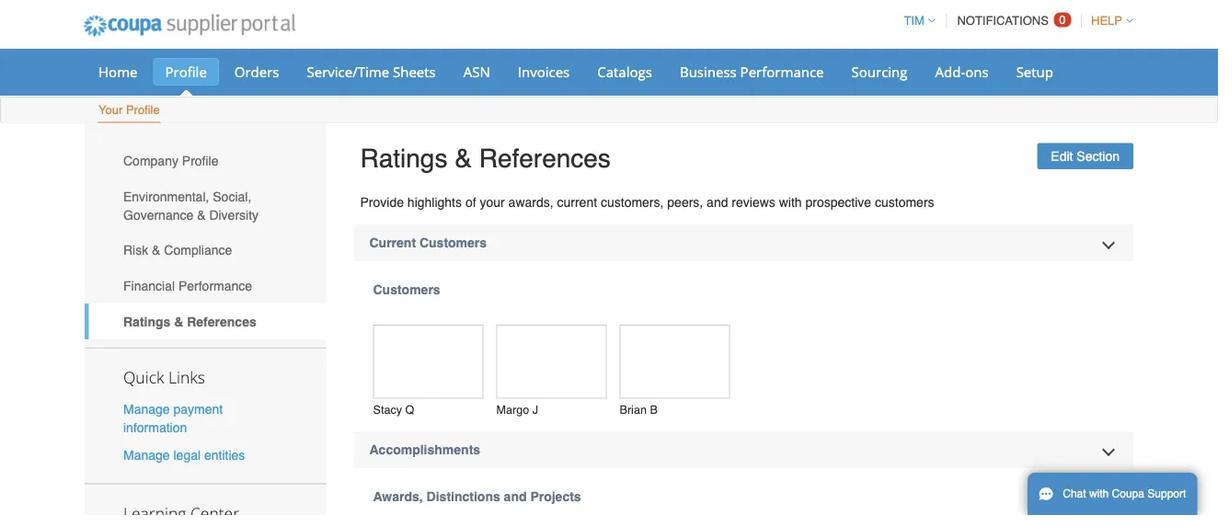 Task type: locate. For each thing, give the bounding box(es) containing it.
payment
[[173, 402, 223, 417]]

1 horizontal spatial references
[[479, 144, 611, 173]]

2 vertical spatial profile
[[182, 154, 219, 168]]

invoices link
[[506, 58, 582, 86]]

0 horizontal spatial references
[[187, 314, 256, 329]]

navigation containing notifications 0
[[896, 3, 1134, 39]]

profile up "environmental, social, governance & diversity" link
[[182, 154, 219, 168]]

q
[[405, 403, 414, 417]]

0 horizontal spatial with
[[779, 195, 802, 210]]

customers down of at the left of page
[[420, 236, 487, 250]]

information
[[123, 421, 187, 435]]

business performance
[[680, 62, 824, 81]]

1 vertical spatial references
[[187, 314, 256, 329]]

1 vertical spatial manage
[[123, 448, 170, 462]]

financial performance
[[123, 279, 252, 293]]

sheets
[[393, 62, 436, 81]]

profile link
[[153, 58, 219, 86]]

accomplishments heading
[[354, 431, 1134, 468]]

0 vertical spatial performance
[[740, 62, 824, 81]]

ratings & references up your
[[360, 144, 611, 173]]

profile down coupa supplier portal image
[[165, 62, 207, 81]]

brian
[[620, 403, 647, 417]]

environmental, social, governance & diversity
[[123, 189, 259, 222]]

awards,
[[508, 195, 554, 210]]

performance
[[740, 62, 824, 81], [178, 279, 252, 293]]

0 vertical spatial references
[[479, 144, 611, 173]]

customers down the current
[[373, 283, 440, 297]]

highlights
[[407, 195, 462, 210]]

0 vertical spatial manage
[[123, 402, 170, 417]]

0 horizontal spatial and
[[504, 489, 527, 504]]

navigation
[[896, 3, 1134, 39]]

1 vertical spatial performance
[[178, 279, 252, 293]]

performance for financial performance
[[178, 279, 252, 293]]

and right peers,
[[707, 195, 728, 210]]

provide
[[360, 195, 404, 210]]

& left 'diversity'
[[197, 207, 206, 222]]

help
[[1091, 14, 1123, 28]]

manage up the information
[[123, 402, 170, 417]]

0 horizontal spatial performance
[[178, 279, 252, 293]]

quick links
[[123, 367, 205, 388]]

0 horizontal spatial ratings
[[123, 314, 171, 329]]

1 vertical spatial with
[[1089, 488, 1109, 501]]

performance up ratings & references link
[[178, 279, 252, 293]]

current
[[557, 195, 597, 210]]

customers
[[420, 236, 487, 250], [373, 283, 440, 297]]

references
[[479, 144, 611, 173], [187, 314, 256, 329]]

distinctions
[[427, 489, 500, 504]]

margo
[[496, 403, 529, 417]]

service/time
[[307, 62, 389, 81]]

manage legal entities
[[123, 448, 245, 462]]

social,
[[213, 189, 251, 204]]

0 horizontal spatial ratings & references
[[123, 314, 256, 329]]

notifications
[[957, 14, 1049, 28]]

current
[[369, 236, 416, 250]]

0 vertical spatial and
[[707, 195, 728, 210]]

0 vertical spatial ratings & references
[[360, 144, 611, 173]]

home
[[98, 62, 138, 81]]

references down financial performance link
[[187, 314, 256, 329]]

legal
[[173, 448, 201, 462]]

ratings & references
[[360, 144, 611, 173], [123, 314, 256, 329]]

1 manage from the top
[[123, 402, 170, 417]]

current customers heading
[[354, 225, 1134, 261]]

manage payment information
[[123, 402, 223, 435]]

your
[[480, 195, 505, 210]]

asn link
[[452, 58, 502, 86]]

edit section
[[1051, 149, 1120, 164]]

& inside 'link'
[[152, 243, 161, 258]]

ratings up provide
[[360, 144, 448, 173]]

links
[[168, 367, 205, 388]]

1 horizontal spatial and
[[707, 195, 728, 210]]

performance for business performance
[[740, 62, 824, 81]]

profile
[[165, 62, 207, 81], [126, 103, 160, 117], [182, 154, 219, 168]]

customers inside dropdown button
[[420, 236, 487, 250]]

current customers
[[369, 236, 487, 250]]

with right reviews
[[779, 195, 802, 210]]

environmental, social, governance & diversity link
[[85, 179, 326, 233]]

tim link
[[896, 14, 936, 28]]

add-ons
[[935, 62, 989, 81]]

manage
[[123, 402, 170, 417], [123, 448, 170, 462]]

ratings & references down financial performance
[[123, 314, 256, 329]]

1 horizontal spatial with
[[1089, 488, 1109, 501]]

business performance link
[[668, 58, 836, 86]]

performance inside 'link'
[[740, 62, 824, 81]]

and left projects
[[504, 489, 527, 504]]

0 vertical spatial customers
[[420, 236, 487, 250]]

& inside "environmental, social, governance & diversity"
[[197, 207, 206, 222]]

catalogs link
[[585, 58, 664, 86]]

1 vertical spatial profile
[[126, 103, 160, 117]]

2 manage from the top
[[123, 448, 170, 462]]

references up awards,
[[479, 144, 611, 173]]

risk
[[123, 243, 148, 258]]

stacy q image
[[373, 325, 484, 399]]

manage inside manage payment information
[[123, 402, 170, 417]]

edit section link
[[1037, 143, 1134, 169]]

ratings down financial
[[123, 314, 171, 329]]

financial
[[123, 279, 175, 293]]

business
[[680, 62, 737, 81]]

with inside button
[[1089, 488, 1109, 501]]

customers
[[875, 195, 934, 210]]

& right risk
[[152, 243, 161, 258]]

with
[[779, 195, 802, 210], [1089, 488, 1109, 501]]

with right chat
[[1089, 488, 1109, 501]]

chat with coupa support
[[1063, 488, 1186, 501]]

manage down the information
[[123, 448, 170, 462]]

performance right business
[[740, 62, 824, 81]]

1 vertical spatial ratings & references
[[123, 314, 256, 329]]

ratings
[[360, 144, 448, 173], [123, 314, 171, 329]]

diversity
[[209, 207, 259, 222]]

0 vertical spatial ratings
[[360, 144, 448, 173]]

company profile link
[[85, 143, 326, 179]]

prospective
[[806, 195, 871, 210]]

manage for manage payment information
[[123, 402, 170, 417]]

and
[[707, 195, 728, 210], [504, 489, 527, 504]]

j
[[532, 403, 538, 417]]

profile for your profile
[[126, 103, 160, 117]]

entities
[[204, 448, 245, 462]]

b
[[650, 403, 658, 417]]

0 vertical spatial with
[[779, 195, 802, 210]]

accomplishments
[[369, 442, 480, 457]]

1 horizontal spatial performance
[[740, 62, 824, 81]]

profile right "your"
[[126, 103, 160, 117]]



Task type: vqa. For each thing, say whether or not it's contained in the screenshot.
& inside Environmental, Social, Governance & Diversity
yes



Task type: describe. For each thing, give the bounding box(es) containing it.
stacy q
[[373, 403, 414, 417]]

manage payment information link
[[123, 402, 223, 435]]

0
[[1059, 13, 1066, 27]]

awards, distinctions and projects
[[373, 489, 581, 504]]

setup
[[1016, 62, 1054, 81]]

ons
[[965, 62, 989, 81]]

margo j image
[[496, 325, 607, 399]]

& down financial performance
[[174, 314, 183, 329]]

compliance
[[164, 243, 232, 258]]

coupa
[[1112, 488, 1145, 501]]

service/time sheets
[[307, 62, 436, 81]]

notifications 0
[[957, 13, 1066, 28]]

awards,
[[373, 489, 423, 504]]

environmental,
[[123, 189, 209, 204]]

& up of at the left of page
[[455, 144, 472, 173]]

tim
[[904, 14, 924, 28]]

stacy
[[373, 403, 402, 417]]

manage for manage legal entities
[[123, 448, 170, 462]]

1 horizontal spatial ratings
[[360, 144, 448, 173]]

profile for company profile
[[182, 154, 219, 168]]

catalogs
[[597, 62, 652, 81]]

1 vertical spatial customers
[[373, 283, 440, 297]]

brian b image
[[620, 325, 730, 399]]

add-ons link
[[923, 58, 1001, 86]]

customers,
[[601, 195, 664, 210]]

section
[[1077, 149, 1120, 164]]

service/time sheets link
[[295, 58, 448, 86]]

of
[[465, 195, 476, 210]]

help link
[[1083, 14, 1134, 28]]

reviews
[[732, 195, 775, 210]]

invoices
[[518, 62, 570, 81]]

your profile link
[[98, 99, 161, 123]]

1 vertical spatial and
[[504, 489, 527, 504]]

1 vertical spatial ratings
[[123, 314, 171, 329]]

current customers button
[[354, 225, 1134, 261]]

governance
[[123, 207, 193, 222]]

orders link
[[222, 58, 291, 86]]

peers,
[[667, 195, 703, 210]]

coupa supplier portal image
[[71, 3, 308, 49]]

financial performance link
[[85, 268, 326, 304]]

accomplishments button
[[354, 431, 1134, 468]]

risk & compliance
[[123, 243, 232, 258]]

your
[[98, 103, 123, 117]]

setup link
[[1004, 58, 1065, 86]]

0 vertical spatial profile
[[165, 62, 207, 81]]

edit
[[1051, 149, 1073, 164]]

orders
[[234, 62, 279, 81]]

1 horizontal spatial ratings & references
[[360, 144, 611, 173]]

sourcing link
[[840, 58, 920, 86]]

provide highlights of your awards, current customers, peers, and reviews with prospective customers
[[360, 195, 934, 210]]

manage legal entities link
[[123, 448, 245, 462]]

company
[[123, 154, 178, 168]]

asn
[[463, 62, 490, 81]]

risk & compliance link
[[85, 233, 326, 268]]

brian b
[[620, 403, 658, 417]]

support
[[1148, 488, 1186, 501]]

sourcing
[[852, 62, 908, 81]]

chat
[[1063, 488, 1086, 501]]

chat with coupa support button
[[1028, 473, 1197, 515]]

your profile
[[98, 103, 160, 117]]

ratings & references link
[[85, 304, 326, 339]]

home link
[[86, 58, 150, 86]]

quick
[[123, 367, 164, 388]]

add-
[[935, 62, 965, 81]]

margo j
[[496, 403, 538, 417]]

projects
[[530, 489, 581, 504]]

company profile
[[123, 154, 219, 168]]



